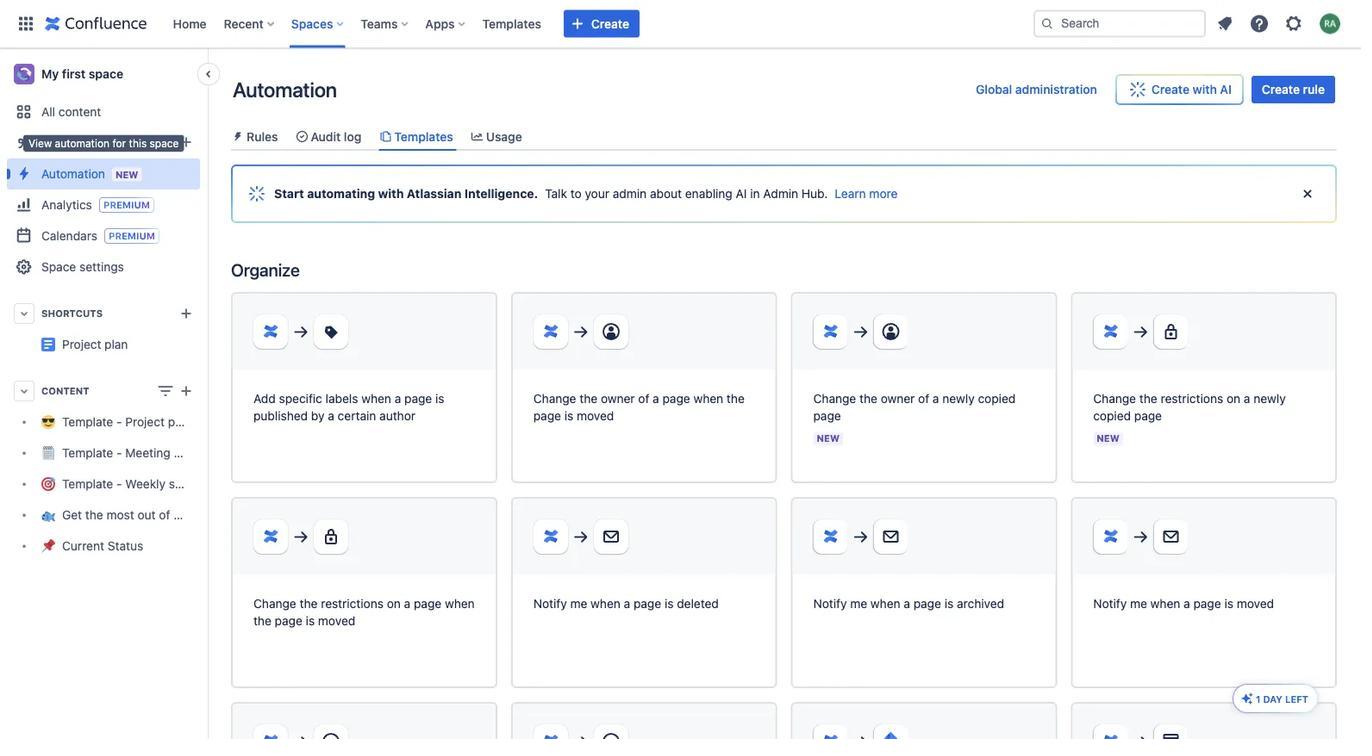 Task type: vqa. For each thing, say whether or not it's contained in the screenshot.
the Anderson inside the Untitled whiteboard 1 Ruby Anderson
no



Task type: describe. For each thing, give the bounding box(es) containing it.
change the restrictions on a newly copied page
[[1093, 392, 1286, 423]]

all content link
[[7, 97, 200, 128]]

labels
[[326, 392, 358, 406]]

my first space
[[41, 67, 123, 81]]

intelligence.
[[465, 187, 538, 201]]

administration
[[1016, 82, 1097, 97]]

0 vertical spatial space
[[89, 67, 123, 81]]

specific
[[279, 392, 322, 406]]

moved inside notify me when a page is moved link
[[1237, 597, 1274, 611]]

home
[[173, 16, 207, 31]]

first
[[62, 67, 86, 81]]

analytics link
[[7, 190, 200, 221]]

space settings
[[41, 260, 124, 274]]

create with ai button
[[1117, 76, 1242, 103]]

teams
[[361, 16, 398, 31]]

start automating with atlassian intelligence. talk to your admin about enabling ai in admin hub. learn more
[[274, 187, 898, 201]]

atlassian
[[407, 187, 462, 201]]

create content image
[[176, 381, 197, 402]]

restrictions for page
[[1161, 392, 1224, 406]]

rule
[[1303, 82, 1325, 97]]

your inside space element
[[173, 508, 198, 522]]

change the restrictions on a page when the page is moved
[[253, 597, 475, 629]]

audit
[[311, 129, 341, 144]]

notify me when a page is archived link
[[791, 498, 1057, 689]]

blogs link
[[7, 128, 200, 159]]

team
[[201, 508, 229, 522]]

get
[[62, 508, 82, 522]]

content
[[58, 105, 101, 119]]

tree inside space element
[[7, 407, 266, 562]]

1 horizontal spatial project plan
[[200, 331, 266, 345]]

add shortcut image
[[176, 303, 197, 324]]

report
[[206, 477, 240, 491]]

change the owner of a newly copied page
[[813, 392, 1016, 423]]

deleted
[[677, 597, 719, 611]]

2 horizontal spatial project
[[200, 331, 239, 345]]

space inside tooltip
[[150, 137, 179, 149]]

create for create with ai
[[1152, 82, 1190, 97]]

a inside change the owner of a page when the page is moved
[[653, 392, 659, 406]]

teams button
[[356, 10, 415, 38]]

start
[[274, 187, 304, 201]]

of for page
[[638, 392, 650, 406]]

apps
[[425, 16, 455, 31]]

template - project plan link
[[7, 407, 200, 438]]

get the most out of your team space
[[62, 508, 266, 522]]

add specific labels when a page is published by a certain author
[[253, 392, 444, 423]]

2 horizontal spatial plan
[[243, 331, 266, 345]]

create button
[[564, 10, 640, 38]]

templates inside global element
[[482, 16, 541, 31]]

on for newly
[[1227, 392, 1241, 406]]

templates inside tab list
[[394, 129, 453, 144]]

view automation for this space tooltip
[[23, 135, 184, 152]]

change view image
[[155, 381, 176, 402]]

search image
[[1041, 17, 1054, 31]]

1
[[1256, 694, 1261, 705]]

change for change the owner of a newly copied page
[[813, 392, 856, 406]]

- for meeting
[[116, 446, 122, 460]]

content
[[41, 386, 89, 397]]

ai inside dropdown button
[[1220, 82, 1232, 97]]

notify me when a page is moved link
[[1071, 498, 1337, 689]]

the for get the most out of your team space
[[85, 508, 103, 522]]

global element
[[10, 0, 1030, 48]]

notify for notify me when a page is archived
[[813, 597, 847, 611]]

0 horizontal spatial plan
[[104, 338, 128, 352]]

admin
[[613, 187, 647, 201]]

me for notify me when a page is archived
[[850, 597, 867, 611]]

restrictions for the
[[321, 597, 384, 611]]

is inside add specific labels when a page is published by a certain author
[[435, 392, 444, 406]]

- for weekly
[[116, 477, 122, 491]]

for
[[112, 137, 126, 149]]

in
[[750, 187, 760, 201]]

automation inside space element
[[41, 166, 105, 181]]

my first space link
[[7, 57, 200, 91]]

notification icon image
[[1215, 13, 1235, 34]]

this
[[129, 137, 147, 149]]

space
[[41, 260, 76, 274]]

with inside dropdown button
[[1193, 82, 1217, 97]]

status
[[108, 539, 143, 553]]

the for change the owner of a page when the page is moved
[[580, 392, 598, 406]]

template - project plan image
[[41, 338, 55, 352]]

global
[[976, 82, 1012, 97]]

premium image for calendars
[[104, 228, 159, 244]]

enabling
[[685, 187, 733, 201]]

1 day left button
[[1234, 685, 1317, 713]]

templates image
[[379, 130, 393, 144]]

a inside change the restrictions on a page when the page is moved
[[404, 597, 411, 611]]

create a blog image
[[176, 132, 197, 153]]

moved for change the restrictions on a page when the page is moved
[[318, 614, 355, 629]]

get the most out of your team space link
[[7, 500, 266, 531]]

talk
[[545, 187, 567, 201]]

about
[[650, 187, 682, 201]]

automating
[[307, 187, 375, 201]]

global administration
[[976, 82, 1097, 97]]

notify for notify me when a page is moved
[[1093, 597, 1127, 611]]

when inside change the owner of a page when the page is moved
[[694, 392, 724, 406]]

template for template - project plan
[[62, 415, 113, 429]]

template - meeting notes
[[62, 446, 205, 460]]

copied for change the restrictions on a newly copied page
[[1093, 409, 1131, 423]]

close banner image
[[1298, 184, 1318, 205]]

calendars
[[41, 228, 97, 243]]

template - meeting notes link
[[7, 438, 205, 469]]

automation
[[55, 137, 110, 149]]

usage image
[[470, 130, 484, 144]]

add
[[253, 392, 276, 406]]

0 horizontal spatial project
[[62, 338, 101, 352]]

space element
[[0, 48, 266, 740]]

add specific labels when a page is published by a certain author link
[[231, 292, 497, 484]]

space settings link
[[7, 252, 200, 283]]

current status
[[62, 539, 143, 553]]

plan inside tree
[[168, 415, 192, 429]]

help icon image
[[1249, 13, 1270, 34]]

weekly
[[125, 477, 166, 491]]

new for automation
[[115, 169, 138, 180]]

tab list containing rules
[[224, 122, 1344, 151]]

analytics
[[41, 197, 92, 212]]

change for change the restrictions on a page when the page is moved
[[253, 597, 296, 611]]

a inside the change the owner of a newly copied page
[[933, 392, 939, 406]]

moved for change the owner of a page when the page is moved
[[577, 409, 614, 423]]

template - weekly status report link
[[7, 469, 240, 500]]

notify me when a page is moved
[[1093, 597, 1274, 611]]

rules
[[247, 129, 278, 144]]

admin
[[763, 187, 798, 201]]

content button
[[7, 376, 200, 407]]

shortcuts
[[41, 308, 103, 319]]

log
[[344, 129, 362, 144]]

1 vertical spatial with
[[378, 187, 404, 201]]

of for newly
[[918, 392, 930, 406]]

notify me when a page is deleted link
[[511, 498, 777, 689]]



Task type: locate. For each thing, give the bounding box(es) containing it.
appswitcher icon image
[[16, 13, 36, 34]]

your left team
[[173, 508, 198, 522]]

ai
[[1220, 82, 1232, 97], [736, 187, 747, 201]]

- for project
[[116, 415, 122, 429]]

create inside the create popup button
[[591, 16, 629, 31]]

0 horizontal spatial on
[[387, 597, 401, 611]]

a
[[395, 392, 401, 406], [653, 392, 659, 406], [933, 392, 939, 406], [1244, 392, 1251, 406], [328, 409, 334, 423], [404, 597, 411, 611], [624, 597, 630, 611], [904, 597, 910, 611], [1184, 597, 1190, 611]]

1 day left
[[1256, 694, 1309, 705]]

0 vertical spatial template
[[62, 415, 113, 429]]

notify me when a page is archived
[[813, 597, 1004, 611]]

restrictions
[[1161, 392, 1224, 406], [321, 597, 384, 611]]

Search field
[[1034, 10, 1206, 38]]

spaces button
[[286, 10, 350, 38]]

0 horizontal spatial copied
[[978, 392, 1016, 406]]

author
[[379, 409, 416, 423]]

1 horizontal spatial automation
[[233, 78, 337, 102]]

1 vertical spatial restrictions
[[321, 597, 384, 611]]

restrictions inside change the restrictions on a newly copied page
[[1161, 392, 1224, 406]]

restrictions inside change the restrictions on a page when the page is moved
[[321, 597, 384, 611]]

template
[[62, 415, 113, 429], [62, 446, 113, 460], [62, 477, 113, 491]]

on inside change the restrictions on a newly copied page
[[1227, 392, 1241, 406]]

ai left in
[[736, 187, 747, 201]]

2 vertical spatial space
[[232, 508, 266, 522]]

0 vertical spatial on
[[1227, 392, 1241, 406]]

owner for newly
[[881, 392, 915, 406]]

0 horizontal spatial your
[[173, 508, 198, 522]]

page inside change the restrictions on a newly copied page
[[1134, 409, 1162, 423]]

when inside add specific labels when a page is published by a certain author
[[361, 392, 391, 406]]

to
[[571, 187, 582, 201]]

0 vertical spatial ai
[[1220, 82, 1232, 97]]

1 vertical spatial copied
[[1093, 409, 1131, 423]]

0 horizontal spatial restrictions
[[321, 597, 384, 611]]

0 horizontal spatial ai
[[736, 187, 747, 201]]

automation up audit log icon
[[233, 78, 337, 102]]

1 horizontal spatial notify
[[813, 597, 847, 611]]

recent button
[[219, 10, 281, 38]]

project plan
[[200, 331, 266, 345], [62, 338, 128, 352]]

owner inside change the owner of a page when the page is moved
[[601, 392, 635, 406]]

all content
[[41, 105, 101, 119]]

premium image inside calendars link
[[104, 228, 159, 244]]

new for change the restrictions on a newly copied page
[[1097, 433, 1120, 445]]

notify me when a page is deleted
[[533, 597, 719, 611]]

newly for on
[[1254, 392, 1286, 406]]

is inside change the owner of a page when the page is moved
[[564, 409, 574, 423]]

0 horizontal spatial templates
[[394, 129, 453, 144]]

change for change the restrictions on a newly copied page
[[1093, 392, 1136, 406]]

2 newly from the left
[[1254, 392, 1286, 406]]

owner for page
[[601, 392, 635, 406]]

with down notification icon
[[1193, 82, 1217, 97]]

the for change the restrictions on a page when the page is moved
[[300, 597, 318, 611]]

1 horizontal spatial on
[[1227, 392, 1241, 406]]

tree containing template - project plan
[[7, 407, 266, 562]]

template up the get
[[62, 477, 113, 491]]

0 horizontal spatial create
[[591, 16, 629, 31]]

0 vertical spatial moved
[[577, 409, 614, 423]]

1 horizontal spatial templates
[[482, 16, 541, 31]]

newly
[[943, 392, 975, 406], [1254, 392, 1286, 406]]

space right first
[[89, 67, 123, 81]]

0 vertical spatial templates
[[482, 16, 541, 31]]

1 horizontal spatial owner
[[881, 392, 915, 406]]

premium image
[[99, 197, 154, 213], [104, 228, 159, 244]]

0 horizontal spatial me
[[570, 597, 587, 611]]

new for change the owner of a newly copied page
[[817, 433, 840, 445]]

plan down shortcuts dropdown button
[[104, 338, 128, 352]]

the
[[580, 392, 598, 406], [727, 392, 745, 406], [860, 392, 878, 406], [1140, 392, 1158, 406], [85, 508, 103, 522], [300, 597, 318, 611], [253, 614, 271, 629]]

1 me from the left
[[570, 597, 587, 611]]

1 - from the top
[[116, 415, 122, 429]]

copied for change the owner of a newly copied page
[[978, 392, 1016, 406]]

owner inside the change the owner of a newly copied page
[[881, 392, 915, 406]]

create rule
[[1262, 82, 1325, 97]]

organize
[[231, 260, 300, 280]]

your profile and preferences image
[[1320, 13, 1341, 34]]

0 horizontal spatial notify
[[533, 597, 567, 611]]

audit log image
[[295, 130, 309, 144]]

1 vertical spatial ai
[[736, 187, 747, 201]]

template for template - weekly status report
[[62, 477, 113, 491]]

1 vertical spatial on
[[387, 597, 401, 611]]

by
[[311, 409, 325, 423]]

recent
[[224, 16, 264, 31]]

page
[[404, 392, 432, 406], [663, 392, 690, 406], [533, 409, 561, 423], [813, 409, 841, 423], [1134, 409, 1162, 423], [414, 597, 442, 611], [634, 597, 661, 611], [914, 597, 941, 611], [1194, 597, 1221, 611], [275, 614, 303, 629]]

copied inside the change the owner of a newly copied page
[[978, 392, 1016, 406]]

0 vertical spatial premium image
[[99, 197, 154, 213]]

1 vertical spatial templates
[[394, 129, 453, 144]]

notify for notify me when a page is deleted
[[533, 597, 567, 611]]

learn more link
[[835, 186, 898, 203]]

tree
[[7, 407, 266, 562]]

premium image up the space settings link on the top of the page
[[104, 228, 159, 244]]

change for change the owner of a page when the page is moved
[[533, 392, 576, 406]]

moved inside change the owner of a page when the page is moved
[[577, 409, 614, 423]]

- up template - meeting notes link
[[116, 415, 122, 429]]

day
[[1263, 694, 1283, 705]]

is inside change the restrictions on a page when the page is moved
[[306, 614, 315, 629]]

1 horizontal spatial copied
[[1093, 409, 1131, 423]]

1 horizontal spatial of
[[638, 392, 650, 406]]

shortcuts button
[[7, 298, 200, 329]]

1 vertical spatial template
[[62, 446, 113, 460]]

out
[[138, 508, 156, 522]]

- left weekly at bottom
[[116, 477, 122, 491]]

0 horizontal spatial space
[[89, 67, 123, 81]]

2 - from the top
[[116, 446, 122, 460]]

create for create
[[591, 16, 629, 31]]

when
[[361, 392, 391, 406], [694, 392, 724, 406], [445, 597, 475, 611], [591, 597, 621, 611], [871, 597, 901, 611], [1151, 597, 1181, 611]]

0 vertical spatial automation
[[233, 78, 337, 102]]

0 vertical spatial -
[[116, 415, 122, 429]]

my
[[41, 67, 59, 81]]

plan up add
[[243, 331, 266, 345]]

me
[[570, 597, 587, 611], [850, 597, 867, 611], [1130, 597, 1147, 611]]

2 template from the top
[[62, 446, 113, 460]]

project plan link up change view 'image' at left bottom
[[7, 329, 266, 360]]

0 horizontal spatial newly
[[943, 392, 975, 406]]

page inside add specific labels when a page is published by a certain author
[[404, 392, 432, 406]]

premium image for analytics
[[99, 197, 154, 213]]

change the owner of a page when the page is moved
[[533, 392, 745, 423]]

blogs
[[41, 136, 73, 150]]

1 vertical spatial automation
[[41, 166, 105, 181]]

audit log
[[311, 129, 362, 144]]

confluence image
[[45, 13, 147, 34], [45, 13, 147, 34]]

1 notify from the left
[[533, 597, 567, 611]]

2 vertical spatial template
[[62, 477, 113, 491]]

current
[[62, 539, 104, 553]]

2 vertical spatial -
[[116, 477, 122, 491]]

3 - from the top
[[116, 477, 122, 491]]

the for change the restrictions on a newly copied page
[[1140, 392, 1158, 406]]

learn
[[835, 187, 866, 201]]

1 horizontal spatial me
[[850, 597, 867, 611]]

change inside the change the owner of a newly copied page
[[813, 392, 856, 406]]

ai down notification icon
[[1220, 82, 1232, 97]]

banner
[[0, 0, 1361, 48]]

on
[[1227, 392, 1241, 406], [387, 597, 401, 611]]

project down shortcuts
[[62, 338, 101, 352]]

change
[[533, 392, 576, 406], [813, 392, 856, 406], [1093, 392, 1136, 406], [253, 597, 296, 611]]

change inside change the owner of a page when the page is moved
[[533, 392, 576, 406]]

with
[[1193, 82, 1217, 97], [378, 187, 404, 201]]

status
[[169, 477, 203, 491]]

a inside change the restrictions on a newly copied page
[[1244, 392, 1251, 406]]

banner containing home
[[0, 0, 1361, 48]]

me for notify me when a page is deleted
[[570, 597, 587, 611]]

1 horizontal spatial project
[[125, 415, 165, 429]]

calendars link
[[7, 221, 200, 252]]

space inside tree
[[232, 508, 266, 522]]

0 vertical spatial copied
[[978, 392, 1016, 406]]

1 horizontal spatial with
[[1193, 82, 1217, 97]]

new inside space element
[[115, 169, 138, 180]]

on for page
[[387, 597, 401, 611]]

premium image up calendars link
[[99, 197, 154, 213]]

1 horizontal spatial ai
[[1220, 82, 1232, 97]]

project plan up add
[[200, 331, 266, 345]]

0 horizontal spatial new
[[115, 169, 138, 180]]

change inside change the restrictions on a page when the page is moved
[[253, 597, 296, 611]]

usage
[[486, 129, 522, 144]]

1 horizontal spatial create
[[1152, 82, 1190, 97]]

templates
[[482, 16, 541, 31], [394, 129, 453, 144]]

create rule button
[[1252, 76, 1336, 103]]

home link
[[168, 10, 212, 38]]

1 horizontal spatial space
[[150, 137, 179, 149]]

1 newly from the left
[[943, 392, 975, 406]]

premium image inside analytics "link"
[[99, 197, 154, 213]]

the inside space element
[[85, 508, 103, 522]]

current status link
[[7, 531, 200, 562]]

1 owner from the left
[[601, 392, 635, 406]]

moved inside change the restrictions on a page when the page is moved
[[318, 614, 355, 629]]

project plan down shortcuts dropdown button
[[62, 338, 128, 352]]

create inside 'create rule' button
[[1262, 82, 1300, 97]]

create with ai
[[1152, 82, 1232, 97]]

space right team
[[232, 508, 266, 522]]

copied
[[978, 392, 1016, 406], [1093, 409, 1131, 423]]

template for template - meeting notes
[[62, 446, 113, 460]]

all
[[41, 105, 55, 119]]

settings
[[79, 260, 124, 274]]

change the restrictions on a page when the page is moved link
[[231, 498, 497, 689]]

rules image
[[231, 130, 245, 144]]

2 vertical spatial moved
[[318, 614, 355, 629]]

0 vertical spatial restrictions
[[1161, 392, 1224, 406]]

of inside the change the owner of a newly copied page
[[918, 392, 930, 406]]

of inside space element
[[159, 508, 170, 522]]

on inside change the restrictions on a page when the page is moved
[[387, 597, 401, 611]]

template - weekly status report
[[62, 477, 240, 491]]

plan down create content image
[[168, 415, 192, 429]]

copied inside change the restrictions on a newly copied page
[[1093, 409, 1131, 423]]

3 template from the top
[[62, 477, 113, 491]]

newly inside the change the owner of a newly copied page
[[943, 392, 975, 406]]

create for create rule
[[1262, 82, 1300, 97]]

left
[[1285, 694, 1309, 705]]

space right "this"
[[150, 137, 179, 149]]

templates right templates image at the left top
[[394, 129, 453, 144]]

2 horizontal spatial notify
[[1093, 597, 1127, 611]]

2 horizontal spatial new
[[1097, 433, 1120, 445]]

newly for of
[[943, 392, 975, 406]]

me for notify me when a page is moved
[[1130, 597, 1147, 611]]

2 me from the left
[[850, 597, 867, 611]]

1 vertical spatial your
[[173, 508, 198, 522]]

create inside the create with ai dropdown button
[[1152, 82, 1190, 97]]

with left atlassian
[[378, 187, 404, 201]]

template down template - project plan link
[[62, 446, 113, 460]]

0 horizontal spatial owner
[[601, 392, 635, 406]]

1 horizontal spatial plan
[[168, 415, 192, 429]]

project down organize
[[200, 331, 239, 345]]

the inside change the restrictions on a newly copied page
[[1140, 392, 1158, 406]]

the inside the change the owner of a newly copied page
[[860, 392, 878, 406]]

notes
[[174, 446, 205, 460]]

when inside change the restrictions on a page when the page is moved
[[445, 597, 475, 611]]

certain
[[338, 409, 376, 423]]

1 horizontal spatial your
[[585, 187, 610, 201]]

1 template from the top
[[62, 415, 113, 429]]

project plan link down shortcuts dropdown button
[[62, 338, 128, 352]]

1 horizontal spatial restrictions
[[1161, 392, 1224, 406]]

newly inside change the restrictions on a newly copied page
[[1254, 392, 1286, 406]]

settings icon image
[[1284, 13, 1304, 34]]

1 horizontal spatial newly
[[1254, 392, 1286, 406]]

of inside change the owner of a page when the page is moved
[[638, 392, 650, 406]]

1 horizontal spatial moved
[[577, 409, 614, 423]]

0 horizontal spatial automation
[[41, 166, 105, 181]]

0 horizontal spatial project plan
[[62, 338, 128, 352]]

1 vertical spatial -
[[116, 446, 122, 460]]

0 vertical spatial your
[[585, 187, 610, 201]]

global administration link
[[966, 76, 1108, 103]]

new
[[115, 169, 138, 180], [817, 433, 840, 445], [1097, 433, 1120, 445]]

2 notify from the left
[[813, 597, 847, 611]]

premium icon image
[[1241, 692, 1254, 706]]

apps button
[[420, 10, 472, 38]]

1 vertical spatial premium image
[[104, 228, 159, 244]]

1 vertical spatial space
[[150, 137, 179, 149]]

3 notify from the left
[[1093, 597, 1127, 611]]

-
[[116, 415, 122, 429], [116, 446, 122, 460], [116, 477, 122, 491]]

2 horizontal spatial of
[[918, 392, 930, 406]]

0 horizontal spatial of
[[159, 508, 170, 522]]

change inside change the restrictions on a newly copied page
[[1093, 392, 1136, 406]]

hub.
[[802, 187, 828, 201]]

the for change the owner of a newly copied page
[[860, 392, 878, 406]]

- left meeting
[[116, 446, 122, 460]]

0 horizontal spatial moved
[[318, 614, 355, 629]]

0 vertical spatial with
[[1193, 82, 1217, 97]]

project up meeting
[[125, 415, 165, 429]]

1 horizontal spatial new
[[817, 433, 840, 445]]

2 horizontal spatial moved
[[1237, 597, 1274, 611]]

template down content dropdown button
[[62, 415, 113, 429]]

2 horizontal spatial me
[[1130, 597, 1147, 611]]

2 owner from the left
[[881, 392, 915, 406]]

your right to
[[585, 187, 610, 201]]

templates link
[[477, 10, 547, 38]]

2 horizontal spatial create
[[1262, 82, 1300, 97]]

template - project plan
[[62, 415, 192, 429]]

3 me from the left
[[1130, 597, 1147, 611]]

2 horizontal spatial space
[[232, 508, 266, 522]]

create
[[591, 16, 629, 31], [1152, 82, 1190, 97], [1262, 82, 1300, 97]]

of
[[638, 392, 650, 406], [918, 392, 930, 406], [159, 508, 170, 522]]

most
[[106, 508, 134, 522]]

more
[[869, 187, 898, 201]]

page inside the change the owner of a newly copied page
[[813, 409, 841, 423]]

tab list
[[224, 122, 1344, 151]]

project plan link
[[7, 329, 266, 360], [62, 338, 128, 352]]

published
[[253, 409, 308, 423]]

automation up analytics
[[41, 166, 105, 181]]

templates right apps popup button
[[482, 16, 541, 31]]

0 horizontal spatial with
[[378, 187, 404, 201]]

1 vertical spatial moved
[[1237, 597, 1274, 611]]



